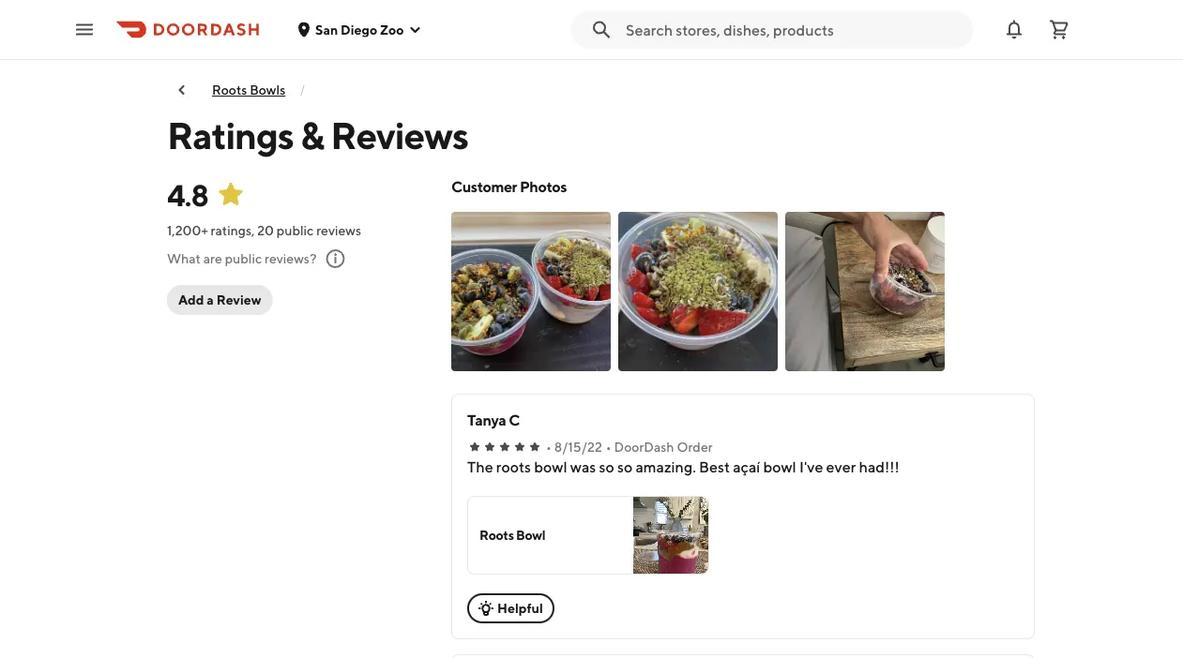 Task type: locate. For each thing, give the bounding box(es) containing it.
20
[[257, 223, 274, 238]]

1 horizontal spatial public
[[277, 223, 314, 238]]

item photo 2 image
[[618, 212, 778, 372]]

reviews
[[330, 113, 468, 157]]

bowls
[[250, 82, 285, 98]]

are
[[203, 251, 222, 266]]

roots bowls
[[212, 82, 285, 98]]

1 vertical spatial roots
[[480, 528, 514, 543]]

roots bowls link
[[212, 82, 285, 98]]

roots
[[212, 82, 247, 98], [480, 528, 514, 543]]

reviews?
[[265, 251, 317, 266]]

roots bowl image
[[633, 497, 708, 574]]

san diego zoo button
[[296, 22, 423, 37]]

customer
[[451, 178, 517, 196]]

what are public reviews?
[[167, 251, 317, 266]]

0 items, open order cart image
[[1048, 18, 1070, 41]]

roots left bowls
[[212, 82, 247, 98]]

doordash
[[614, 440, 674, 455]]

tanya c
[[467, 411, 520, 429]]

order
[[677, 440, 713, 455]]

diego
[[341, 22, 377, 37]]

roots for roots bowls
[[212, 82, 247, 98]]

• left 8/15/22
[[546, 440, 552, 455]]

ratings
[[211, 223, 251, 238]]

1,200+ ratings , 20 public reviews
[[167, 223, 361, 238]]

1,200+
[[167, 223, 208, 238]]

0 vertical spatial roots
[[212, 82, 247, 98]]

add
[[178, 292, 204, 308]]

• right 8/15/22
[[606, 440, 611, 455]]

item photo 1 image
[[451, 212, 611, 372]]

roots inside button
[[480, 528, 514, 543]]

san diego zoo
[[315, 22, 404, 37]]

roots left bowl
[[480, 528, 514, 543]]

1 horizontal spatial •
[[606, 440, 611, 455]]

public up reviews? on the top left of page
[[277, 223, 314, 238]]

open menu image
[[73, 18, 96, 41]]

0 horizontal spatial public
[[225, 251, 262, 266]]

0 horizontal spatial roots
[[212, 82, 247, 98]]

1 horizontal spatial roots
[[480, 528, 514, 543]]

•
[[546, 440, 552, 455], [606, 440, 611, 455]]

0 horizontal spatial •
[[546, 440, 552, 455]]

public down the ,
[[225, 251, 262, 266]]

tanya
[[467, 411, 506, 429]]

1 vertical spatial public
[[225, 251, 262, 266]]

bowl
[[516, 528, 545, 543]]

0 vertical spatial public
[[277, 223, 314, 238]]

2 • from the left
[[606, 440, 611, 455]]

public
[[277, 223, 314, 238], [225, 251, 262, 266]]



Task type: vqa. For each thing, say whether or not it's contained in the screenshot.
the San
yes



Task type: describe. For each thing, give the bounding box(es) containing it.
Store search: begin typing to search for stores available on DoorDash text field
[[626, 19, 962, 40]]

customer photos
[[451, 178, 567, 196]]

&
[[300, 113, 324, 157]]

8/15/22
[[554, 440, 602, 455]]

roots bowl button
[[467, 496, 709, 575]]

ratings & reviews
[[167, 113, 468, 157]]

,
[[251, 223, 255, 238]]

back to store button image
[[174, 83, 189, 98]]

a
[[207, 292, 214, 308]]

add a review
[[178, 292, 261, 308]]

ratings
[[167, 113, 294, 157]]

4.8
[[167, 177, 208, 213]]

item photo 3 image
[[785, 212, 945, 372]]

add a review button
[[167, 285, 273, 315]]

roots bowl
[[480, 528, 545, 543]]

c
[[509, 411, 520, 429]]

1 • from the left
[[546, 440, 552, 455]]

review
[[216, 292, 261, 308]]

san
[[315, 22, 338, 37]]

zoo
[[380, 22, 404, 37]]

• 8/15/22 • doordash order
[[546, 440, 713, 455]]

what
[[167, 251, 201, 266]]

roots for roots bowl
[[480, 528, 514, 543]]

helpful button
[[467, 594, 554, 624]]

notification bell image
[[1003, 18, 1025, 41]]

helpful
[[497, 601, 543, 616]]

photos
[[520, 178, 567, 196]]

reviews
[[316, 223, 361, 238]]



